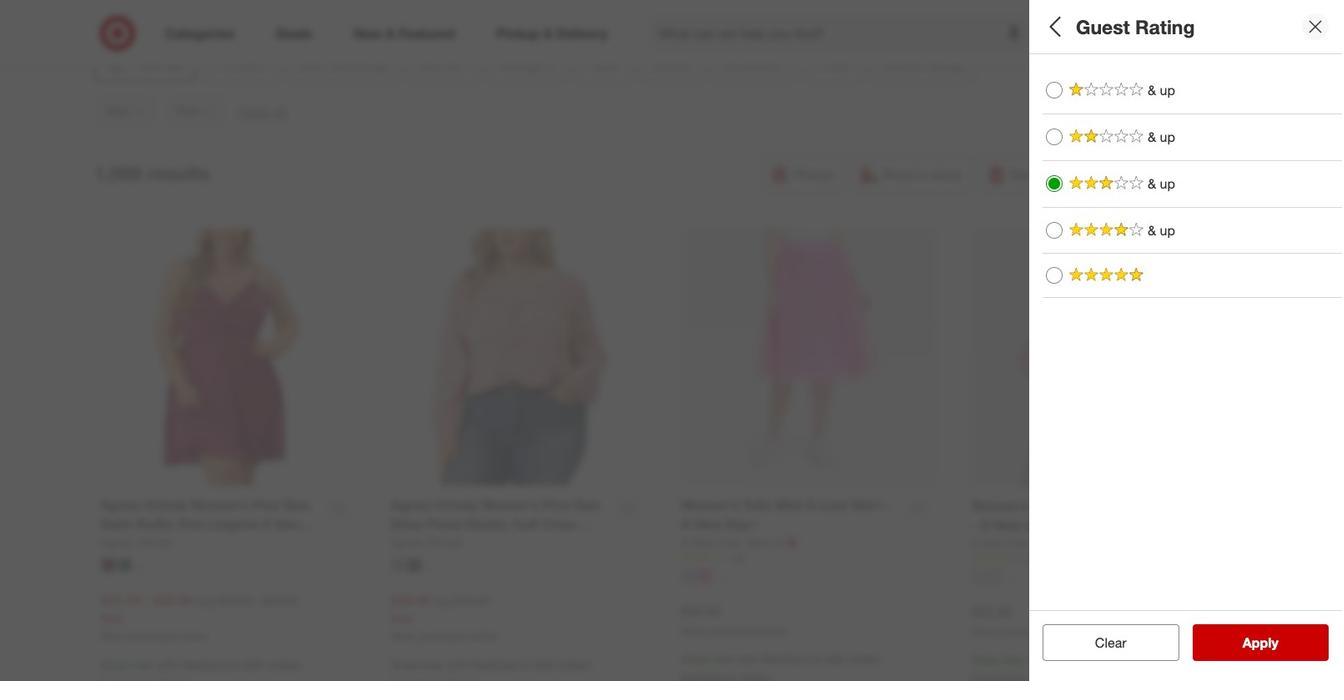 Task type: describe. For each thing, give the bounding box(es) containing it.
with down $26.99 reg $35.99 sale when purchased online
[[447, 658, 469, 672]]

with down $30.00 when purchased online
[[738, 652, 759, 666]]

sale inside $26.99 reg $35.99 sale when purchased online
[[391, 611, 414, 625]]

1,068
[[94, 161, 142, 184]]

$30.00
[[681, 602, 721, 619]]

reg inside $25.49 - $29.99 reg $33.99 - $39.99 sale when purchased online
[[196, 593, 213, 607]]

ships free with redcard or $35 orders down 1068
[[972, 653, 1172, 667]]

when inside $30.00 when purchased online
[[681, 625, 707, 637]]

1068 results for valentine's day outfits
[[1043, 606, 1268, 623]]

clear all button
[[1043, 631, 1180, 668]]

online inside $30.00 when purchased online
[[761, 625, 788, 637]]

outfits
[[1231, 606, 1268, 623]]

3 & from the top
[[1148, 175, 1157, 192]]

clear for clear
[[1096, 634, 1127, 651]]

19 link
[[972, 551, 1230, 566]]

2 & up radio from the top
[[1047, 222, 1063, 239]]

advertisement element
[[164, 0, 1166, 15]]

brand button
[[1043, 132, 1330, 190]]

valentine's
[[1140, 606, 1202, 623]]

online inside $25.00 when purchased online
[[1051, 626, 1078, 638]]

19
[[1024, 552, 1035, 565]]

free down $30.00 when purchased online
[[714, 652, 734, 666]]

$25.49
[[101, 591, 141, 608]]

filters
[[1072, 15, 1123, 38]]

all filters dialog
[[1030, 0, 1343, 681]]

guest rating
[[1077, 15, 1196, 38]]

free down $25.00 when purchased online
[[1005, 653, 1025, 667]]

1 & from the top
[[1148, 82, 1157, 98]]

2 & from the top
[[1148, 128, 1157, 145]]

purchased inside $25.00 when purchased online
[[1001, 626, 1048, 638]]

all
[[1043, 15, 1066, 38]]

3 & up from the top
[[1148, 175, 1176, 192]]

$26.99 reg $35.99 sale when purchased online
[[391, 591, 497, 643]]

apply
[[1243, 634, 1279, 651]]

search
[[1027, 26, 1067, 43]]

3 up from the top
[[1161, 175, 1176, 192]]

redcard down $30.00 when purchased online
[[763, 652, 809, 666]]

4 & from the top
[[1148, 222, 1157, 238]]

2 up from the top
[[1161, 128, 1176, 145]]

What can we help you find? suggestions appear below search field
[[649, 15, 1038, 52]]

1 up from the top
[[1161, 82, 1176, 98]]

ships down $25.00
[[972, 653, 1001, 667]]

1 & up from the top
[[1148, 82, 1176, 98]]

1068
[[1043, 606, 1073, 623]]

when inside $25.49 - $29.99 reg $33.99 - $39.99 sale when purchased online
[[101, 631, 127, 643]]

ships down $30.00
[[681, 652, 711, 666]]

reg inside $26.99 reg $35.99 sale when purchased online
[[434, 593, 451, 607]]

free down $25.49
[[133, 658, 154, 672]]

when inside $26.99 reg $35.99 sale when purchased online
[[391, 631, 417, 643]]

4 & up from the top
[[1148, 222, 1176, 238]]

ships free with redcard or $35 orders down $25.49 - $29.99 reg $33.99 - $39.99 sale when purchased online
[[101, 658, 301, 672]]

results for 1068
[[1077, 606, 1116, 623]]

1 & up radio from the top
[[1047, 129, 1063, 145]]

redcard down 1068
[[1053, 653, 1100, 667]]

$29.99
[[153, 591, 193, 608]]

all filters
[[1043, 15, 1123, 38]]

clear button
[[1043, 624, 1180, 661]]

49
[[733, 551, 744, 564]]

$26.99
[[391, 591, 431, 608]]

with down $25.49 - $29.99 reg $33.99 - $39.99 sale when purchased online
[[157, 658, 178, 672]]



Task type: vqa. For each thing, say whether or not it's contained in the screenshot.
third Fruit from the left
no



Task type: locate. For each thing, give the bounding box(es) containing it.
ships free with redcard or $35 orders
[[681, 652, 882, 666], [972, 653, 1172, 667], [101, 658, 301, 672], [391, 658, 591, 672]]

purchased down $30.00
[[710, 625, 758, 637]]

purchased inside $30.00 when purchased online
[[710, 625, 758, 637]]

when down $25.00
[[972, 626, 998, 638]]

type
[[1043, 91, 1079, 110]]

1 sale from the left
[[101, 611, 123, 625]]

& up
[[1148, 82, 1176, 98], [1148, 128, 1176, 145], [1148, 175, 1176, 192], [1148, 222, 1176, 238]]

guest rating dialog
[[1030, 0, 1343, 681]]

see results button
[[1193, 631, 1330, 668]]

sale down $25.49
[[101, 611, 123, 625]]

rating
[[1136, 15, 1196, 38]]

online down 49 link
[[761, 625, 788, 637]]

& up radio down "brand"
[[1047, 175, 1063, 192]]

results left for
[[1077, 606, 1116, 623]]

purchased down 1068
[[1001, 626, 1048, 638]]

$25.00
[[972, 603, 1012, 620]]

sale
[[101, 611, 123, 625], [391, 611, 414, 625]]

0 vertical spatial & up radio
[[1047, 129, 1063, 145]]

& up radio
[[1047, 82, 1063, 99], [1047, 222, 1063, 239]]

None radio
[[1047, 267, 1063, 284]]

& up radio up the price
[[1047, 222, 1063, 239]]

2 sale from the left
[[391, 611, 414, 625]]

or
[[812, 652, 823, 666], [1103, 653, 1113, 667], [231, 658, 242, 672], [522, 658, 533, 672]]

clear down for
[[1096, 634, 1127, 651]]

sponsored
[[1117, 16, 1166, 28]]

2 horizontal spatial results
[[1254, 641, 1297, 658]]

clear all
[[1087, 641, 1136, 658]]

when down $25.49
[[101, 631, 127, 643]]

with
[[738, 652, 759, 666], [1028, 653, 1050, 667], [157, 658, 178, 672], [447, 658, 469, 672]]

2 & up radio from the top
[[1047, 175, 1063, 192]]

results
[[148, 161, 210, 184], [1077, 606, 1116, 623], [1254, 641, 1297, 658]]

ships free with redcard or $35 orders down $30.00 when purchased online
[[681, 652, 882, 666]]

results right the 1,068
[[148, 161, 210, 184]]

ships
[[681, 652, 711, 666], [972, 653, 1001, 667], [101, 658, 130, 672], [391, 658, 420, 672]]

1,068 results
[[94, 161, 210, 184]]

online down $35.99
[[470, 631, 497, 643]]

ships down $26.99 reg $35.99 sale when purchased online
[[391, 658, 420, 672]]

0 vertical spatial & up radio
[[1047, 82, 1063, 99]]

& up radio up "brand"
[[1047, 129, 1063, 145]]

type button
[[1043, 73, 1330, 132]]

1 vertical spatial & up radio
[[1047, 222, 1063, 239]]

redcard
[[763, 652, 809, 666], [1053, 653, 1100, 667], [182, 658, 228, 672], [472, 658, 519, 672]]

reg left $35.99
[[434, 593, 451, 607]]

2 reg from the left
[[434, 593, 451, 607]]

1 & up radio from the top
[[1047, 82, 1063, 99]]

sale down '$26.99'
[[391, 611, 414, 625]]

&
[[1148, 82, 1157, 98], [1148, 128, 1157, 145], [1148, 175, 1157, 192], [1148, 222, 1157, 238]]

results for see
[[1254, 641, 1297, 658]]

apply button
[[1193, 624, 1330, 661]]

clear inside button
[[1087, 641, 1119, 658]]

49 link
[[681, 551, 939, 565]]

results inside button
[[1254, 641, 1297, 658]]

1 reg from the left
[[196, 593, 213, 607]]

- left $39.99
[[255, 593, 260, 607]]

clear inside 'button'
[[1096, 634, 1127, 651]]

1 vertical spatial & up radio
[[1047, 175, 1063, 192]]

for
[[1120, 606, 1136, 623]]

& up radio down search button
[[1047, 82, 1063, 99]]

character button
[[1043, 190, 1330, 249]]

when inside $25.00 when purchased online
[[972, 626, 998, 638]]

1 horizontal spatial reg
[[434, 593, 451, 607]]

purchased inside $26.99 reg $35.99 sale when purchased online
[[420, 631, 467, 643]]

1 horizontal spatial results
[[1077, 606, 1116, 623]]

clear for clear all
[[1087, 641, 1119, 658]]

redcard down $35.99
[[472, 658, 519, 672]]

see
[[1226, 641, 1250, 658]]

$35
[[826, 652, 845, 666], [1117, 653, 1135, 667], [245, 658, 264, 672], [536, 658, 555, 672]]

clear
[[1096, 634, 1127, 651], [1087, 641, 1119, 658]]

day
[[1205, 606, 1227, 623]]

reg
[[196, 593, 213, 607], [434, 593, 451, 607]]

character
[[1043, 208, 1119, 227]]

price button
[[1043, 249, 1330, 307]]

& up radio
[[1047, 129, 1063, 145], [1047, 175, 1063, 192]]

up
[[1161, 82, 1176, 98], [1161, 128, 1176, 145], [1161, 175, 1176, 192], [1161, 222, 1176, 238]]

1 horizontal spatial sale
[[391, 611, 414, 625]]

2 & up from the top
[[1148, 128, 1176, 145]]

when down $30.00
[[681, 625, 707, 637]]

online inside $26.99 reg $35.99 sale when purchased online
[[470, 631, 497, 643]]

results right the see
[[1254, 641, 1297, 658]]

purchased
[[710, 625, 758, 637], [1001, 626, 1048, 638], [129, 631, 177, 643], [420, 631, 467, 643]]

$33.99
[[217, 593, 252, 607]]

with down $25.00 when purchased online
[[1028, 653, 1050, 667]]

free
[[714, 652, 734, 666], [1005, 653, 1025, 667], [133, 658, 154, 672], [424, 658, 444, 672]]

price
[[1043, 266, 1082, 285]]

online
[[761, 625, 788, 637], [1051, 626, 1078, 638], [180, 631, 207, 643], [470, 631, 497, 643]]

ships free with redcard or $35 orders down $26.99 reg $35.99 sale when purchased online
[[391, 658, 591, 672]]

online inside $25.49 - $29.99 reg $33.99 - $39.99 sale when purchased online
[[180, 631, 207, 643]]

1 vertical spatial results
[[1077, 606, 1116, 623]]

orders
[[848, 652, 882, 666], [1139, 653, 1172, 667], [267, 658, 301, 672], [558, 658, 591, 672]]

$39.99
[[263, 593, 298, 607]]

0 horizontal spatial results
[[148, 161, 210, 184]]

$35.99
[[455, 593, 490, 607]]

Include out of stock checkbox
[[1043, 557, 1060, 574]]

see results
[[1226, 641, 1297, 658]]

purchased inside $25.49 - $29.99 reg $33.99 - $39.99 sale when purchased online
[[129, 631, 177, 643]]

$25.49 - $29.99 reg $33.99 - $39.99 sale when purchased online
[[101, 591, 298, 643]]

redcard down $25.49 - $29.99 reg $33.99 - $39.99 sale when purchased online
[[182, 658, 228, 672]]

purchased down $35.99
[[420, 631, 467, 643]]

sale inside $25.49 - $29.99 reg $33.99 - $39.99 sale when purchased online
[[101, 611, 123, 625]]

brand
[[1043, 149, 1089, 168]]

0 horizontal spatial -
[[144, 591, 149, 608]]

ships down $25.49
[[101, 658, 130, 672]]

-
[[144, 591, 149, 608], [255, 593, 260, 607]]

reg left $33.99
[[196, 593, 213, 607]]

online down 1068
[[1051, 626, 1078, 638]]

guest
[[1077, 15, 1131, 38]]

0 horizontal spatial sale
[[101, 611, 123, 625]]

when
[[681, 625, 707, 637], [972, 626, 998, 638], [101, 631, 127, 643], [391, 631, 417, 643]]

clear left all
[[1087, 641, 1119, 658]]

1 horizontal spatial -
[[255, 593, 260, 607]]

- right $25.49
[[144, 591, 149, 608]]

online down $29.99
[[180, 631, 207, 643]]

search button
[[1027, 15, 1067, 55]]

$25.00 when purchased online
[[972, 603, 1078, 638]]

$30.00 when purchased online
[[681, 602, 788, 637]]

all
[[1123, 641, 1136, 658]]

2 vertical spatial results
[[1254, 641, 1297, 658]]

when down '$26.99'
[[391, 631, 417, 643]]

purchased down $29.99
[[129, 631, 177, 643]]

4 up from the top
[[1161, 222, 1176, 238]]

results for 1,068
[[148, 161, 210, 184]]

0 horizontal spatial reg
[[196, 593, 213, 607]]

0 vertical spatial results
[[148, 161, 210, 184]]

free down $26.99 reg $35.99 sale when purchased online
[[424, 658, 444, 672]]



